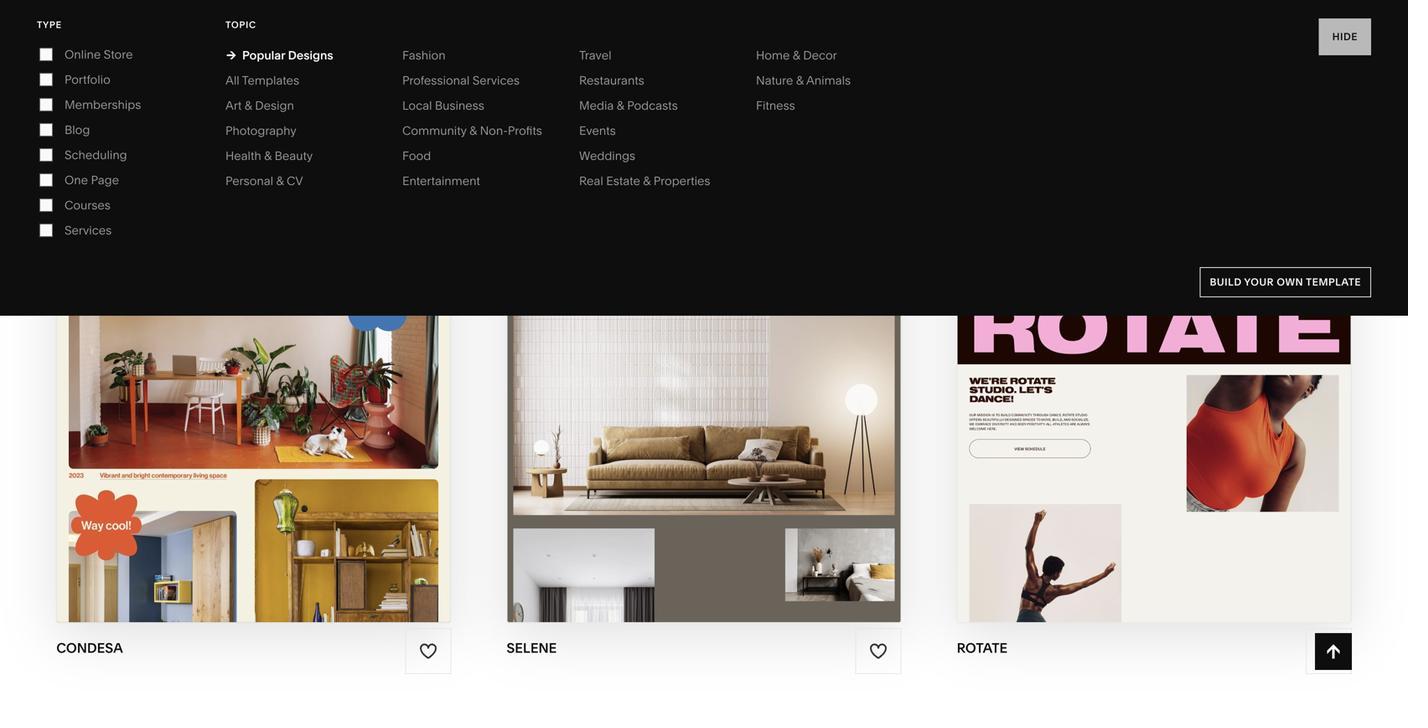 Task type: describe. For each thing, give the bounding box(es) containing it.
your
[[1245, 276, 1274, 288]]

popular designs
[[242, 48, 333, 62]]

& for beauty
[[264, 149, 272, 163]]

real estate & properties
[[579, 174, 711, 188]]

topic
[[226, 19, 256, 31]]

nature & animals link
[[756, 73, 868, 88]]

home & decor
[[756, 48, 837, 62]]

community & non-profits
[[402, 124, 542, 138]]

home & decor link
[[756, 48, 854, 62]]

media & podcasts
[[579, 99, 678, 113]]

animals
[[806, 73, 851, 88]]

local
[[402, 99, 432, 113]]

business
[[435, 99, 484, 113]]

events link
[[579, 124, 633, 138]]

type
[[37, 19, 62, 31]]

weddings link
[[579, 149, 652, 163]]

weddings
[[579, 149, 636, 163]]

cv
[[287, 174, 303, 188]]

community & non-profits link
[[402, 124, 559, 138]]

memberships
[[65, 98, 141, 112]]

podcasts
[[627, 99, 678, 113]]

page
[[91, 173, 119, 187]]

build your own template button
[[1200, 267, 1372, 298]]

all templates
[[226, 73, 299, 88]]

fitness link
[[756, 99, 812, 113]]

food
[[402, 149, 431, 163]]

add condesa to your favorites list image
[[419, 643, 438, 661]]

properties
[[654, 174, 711, 188]]

food link
[[402, 149, 448, 163]]

health & beauty
[[226, 149, 313, 163]]

template
[[1306, 276, 1362, 288]]

fashion
[[402, 48, 446, 62]]

personal
[[226, 174, 273, 188]]

events
[[579, 124, 616, 138]]

travel link
[[579, 48, 628, 62]]

professional services
[[402, 73, 520, 88]]

home
[[756, 48, 790, 62]]

media
[[579, 99, 614, 113]]

& for design
[[245, 99, 252, 113]]

all templates link
[[226, 73, 316, 88]]

all
[[226, 73, 240, 88]]

designs
[[288, 48, 333, 62]]

real estate & properties link
[[579, 174, 727, 188]]

profits
[[508, 124, 542, 138]]

build your own template
[[1210, 276, 1362, 288]]

blog
[[65, 123, 90, 137]]

condesa image
[[57, 99, 451, 623]]

local business
[[402, 99, 484, 113]]

restaurants link
[[579, 73, 661, 88]]

travel
[[579, 48, 612, 62]]

popular
[[242, 48, 285, 62]]

fitness
[[756, 99, 795, 113]]

non-
[[480, 124, 508, 138]]



Task type: vqa. For each thing, say whether or not it's contained in the screenshot.
Any at the left top of page
no



Task type: locate. For each thing, give the bounding box(es) containing it.
art
[[226, 99, 242, 113]]

0 horizontal spatial services
[[65, 223, 112, 238]]

art & design link
[[226, 99, 311, 113]]

& right estate
[[643, 174, 651, 188]]

services
[[473, 73, 520, 88], [65, 223, 112, 238]]

scheduling
[[65, 148, 127, 162]]

personal & cv
[[226, 174, 303, 188]]

one
[[65, 173, 88, 187]]

photography link
[[226, 124, 313, 138]]

rotate
[[957, 641, 1008, 657]]

1 vertical spatial services
[[65, 223, 112, 238]]

nature & animals
[[756, 73, 851, 88]]

services up the business
[[473, 73, 520, 88]]

online store
[[65, 47, 133, 62]]

local business link
[[402, 99, 501, 113]]

0 vertical spatial services
[[473, 73, 520, 88]]

services down the courses
[[65, 223, 112, 238]]

add selene to your favorites list image
[[869, 643, 888, 661]]

estate
[[606, 174, 640, 188]]

& right art
[[245, 99, 252, 113]]

popular designs link
[[226, 48, 333, 62]]

decor
[[803, 48, 837, 62]]

health
[[226, 149, 261, 163]]

portfolio
[[65, 73, 110, 87]]

beauty
[[275, 149, 313, 163]]

personal & cv link
[[226, 174, 320, 188]]

condesa
[[56, 641, 123, 657]]

selene
[[507, 641, 557, 657]]

own
[[1277, 276, 1304, 288]]

& right nature
[[796, 73, 804, 88]]

store
[[104, 47, 133, 62]]

entertainment
[[402, 174, 480, 188]]

rotate image
[[958, 99, 1351, 623]]

back to top image
[[1324, 643, 1343, 661]]

&
[[793, 48, 801, 62], [796, 73, 804, 88], [245, 99, 252, 113], [617, 99, 624, 113], [470, 124, 477, 138], [264, 149, 272, 163], [276, 174, 284, 188], [643, 174, 651, 188]]

art & design
[[226, 99, 294, 113]]

restaurants
[[579, 73, 645, 88]]

courses
[[65, 198, 111, 213]]

health & beauty link
[[226, 149, 330, 163]]

& left "cv"
[[276, 174, 284, 188]]

professional
[[402, 73, 470, 88]]

real
[[579, 174, 603, 188]]

professional services link
[[402, 73, 537, 88]]

entertainment link
[[402, 174, 497, 188]]

hide
[[1333, 31, 1358, 43]]

& for decor
[[793, 48, 801, 62]]

& for animals
[[796, 73, 804, 88]]

& right the health
[[264, 149, 272, 163]]

& left non-
[[470, 124, 477, 138]]

community
[[402, 124, 467, 138]]

hide button
[[1319, 18, 1372, 55]]

& for cv
[[276, 174, 284, 188]]

design
[[255, 99, 294, 113]]

build
[[1210, 276, 1242, 288]]

& for podcasts
[[617, 99, 624, 113]]

nature
[[756, 73, 793, 88]]

photography
[[226, 124, 296, 138]]

one page
[[65, 173, 119, 187]]

fashion link
[[402, 48, 462, 62]]

& for non-
[[470, 124, 477, 138]]

selene image
[[508, 99, 901, 623]]

media & podcasts link
[[579, 99, 695, 113]]

templates
[[242, 73, 299, 88]]

1 horizontal spatial services
[[473, 73, 520, 88]]

& right media
[[617, 99, 624, 113]]

online
[[65, 47, 101, 62]]

& right home on the top
[[793, 48, 801, 62]]



